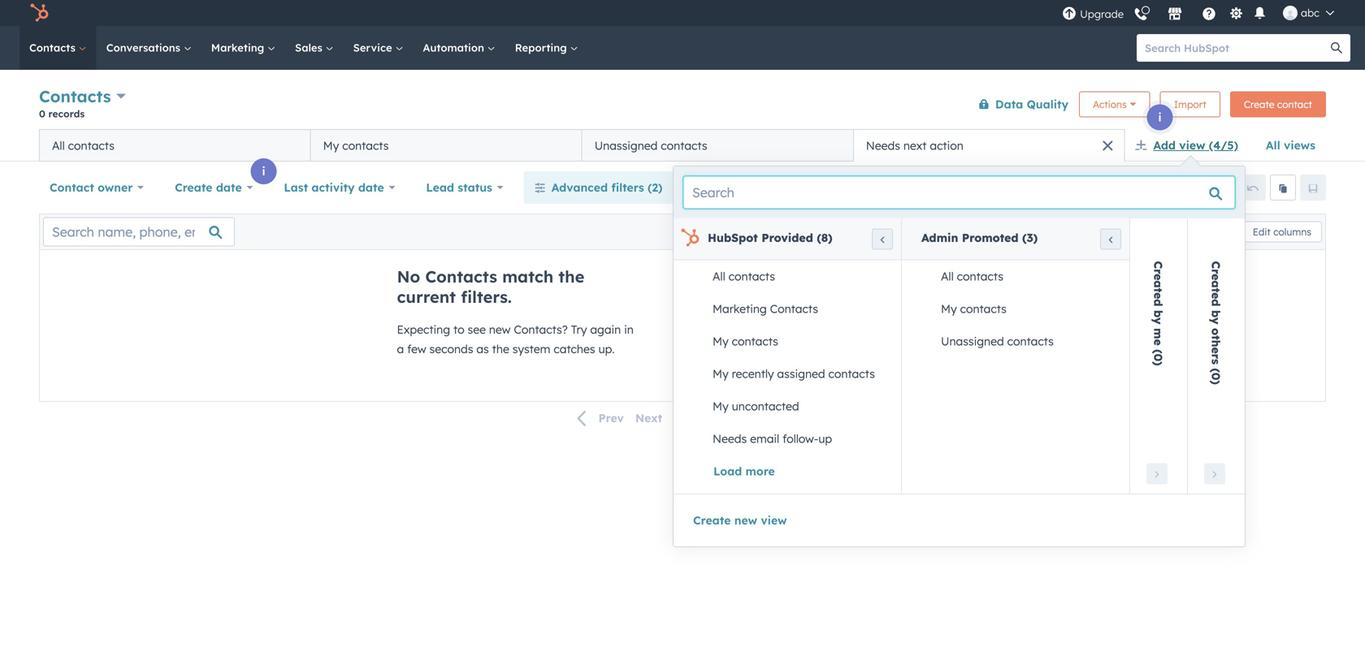 Task type: locate. For each thing, give the bounding box(es) containing it.
my contacts
[[323, 139, 389, 153], [941, 302, 1007, 316], [713, 334, 779, 349]]

email
[[750, 432, 780, 446]]

my contacts button
[[311, 129, 582, 162], [902, 293, 1130, 325], [674, 325, 902, 358]]

all contacts button down provided
[[674, 260, 902, 293]]

lead status
[[426, 180, 493, 195]]

0 vertical spatial view
[[1180, 138, 1206, 152]]

0 vertical spatial i button
[[1148, 104, 1174, 130]]

my contacts button up lead
[[311, 129, 582, 162]]

0 horizontal spatial c
[[1152, 261, 1166, 269]]

1 horizontal spatial )
[[1210, 381, 1224, 385]]

up.
[[599, 342, 615, 357]]

0 horizontal spatial a
[[397, 342, 404, 357]]

all contacts down records
[[52, 139, 115, 153]]

settings link
[[1227, 4, 1247, 22]]

my for my uncontacted button
[[713, 399, 729, 414]]

contacts inside my recently assigned contacts button
[[829, 367, 875, 381]]

0 vertical spatial unassigned contacts
[[595, 139, 708, 153]]

all for unassigned contacts button to the left's all contacts 'button'
[[52, 139, 65, 153]]

1 horizontal spatial d
[[1210, 300, 1224, 307]]

admin
[[922, 231, 959, 245]]

contact owner
[[50, 180, 133, 195]]

d up m at the right of page
[[1152, 300, 1166, 307]]

all contacts button down (3)
[[902, 260, 1130, 293]]

create new view button
[[694, 511, 787, 531]]

1 vertical spatial i
[[262, 164, 265, 178]]

0 horizontal spatial unassigned contacts
[[595, 139, 708, 153]]

i button left last
[[251, 159, 277, 185]]

contacts up records
[[39, 86, 111, 107]]

all left views
[[1267, 138, 1281, 152]]

create inside 'contacts' banner
[[1245, 98, 1275, 111]]

1 y from the left
[[1152, 318, 1166, 325]]

all for all views link
[[1267, 138, 1281, 152]]

t up o
[[1210, 288, 1224, 293]]

contact owner button
[[39, 172, 155, 204]]

2 y from the left
[[1210, 318, 1224, 325]]

again
[[591, 323, 621, 337]]

1 horizontal spatial (
[[1210, 369, 1224, 373]]

2 horizontal spatial my contacts button
[[902, 293, 1130, 325]]

next
[[636, 412, 663, 426]]

my
[[323, 139, 339, 153], [941, 302, 957, 316], [713, 334, 729, 349], [713, 367, 729, 381], [713, 399, 729, 414]]

1 vertical spatial i button
[[251, 159, 277, 185]]

1 horizontal spatial unassigned contacts
[[941, 334, 1054, 349]]

my contacts up last activity date popup button
[[323, 139, 389, 153]]

last activity date
[[284, 180, 384, 195]]

create down load
[[694, 514, 731, 528]]

up
[[819, 432, 833, 446]]

my for the bottom unassigned contacts button all contacts 'button''s my contacts button
[[941, 302, 957, 316]]

y
[[1152, 318, 1166, 325], [1210, 318, 1224, 325]]

2 d from the left
[[1210, 300, 1224, 307]]

my contacts up recently
[[713, 334, 779, 349]]

my contacts down admin promoted (3)
[[941, 302, 1007, 316]]

d up o
[[1210, 300, 1224, 307]]

1 vertical spatial create
[[175, 180, 213, 195]]

notifications button
[[1250, 4, 1271, 22]]

1 b from the left
[[1152, 311, 1166, 318]]

contacts right no
[[425, 267, 498, 287]]

h
[[1210, 340, 1224, 348]]

1 vertical spatial new
[[735, 514, 758, 528]]

date inside create date popup button
[[216, 180, 242, 195]]

menu containing abc
[[1061, 0, 1346, 26]]

all for all contacts 'button' to the middle
[[713, 269, 726, 284]]

upgrade image
[[1063, 7, 1077, 22]]

create inside popup button
[[175, 180, 213, 195]]

1 horizontal spatial create
[[694, 514, 731, 528]]

i for the i button to the right
[[1159, 110, 1162, 124]]

2 date from the left
[[358, 180, 384, 195]]

all contacts up marketing contacts
[[713, 269, 776, 284]]

0 vertical spatial marketing
[[211, 41, 268, 54]]

b up m at the right of page
[[1152, 311, 1166, 318]]

1 horizontal spatial unassigned
[[941, 334, 1005, 349]]

my contacts button up my recently assigned contacts
[[674, 325, 902, 358]]

c r e a t e d b y o t h e r s ( 0 )
[[1210, 261, 1224, 385]]

marketing inside marketing link
[[211, 41, 268, 54]]

a up m at the right of page
[[1152, 281, 1166, 288]]

advanced filters (2) button
[[524, 172, 673, 204]]

contacts up my recently assigned contacts
[[770, 302, 819, 316]]

next button
[[630, 408, 698, 430]]

all down hubspot
[[713, 269, 726, 284]]

1 horizontal spatial y
[[1210, 318, 1224, 325]]

r for o
[[1210, 269, 1224, 274]]

d for m
[[1152, 300, 1166, 307]]

a left few
[[397, 342, 404, 357]]

r
[[1152, 269, 1166, 274], [1210, 269, 1224, 274], [1210, 354, 1224, 359]]

all contacts for the bottom unassigned contacts button
[[941, 269, 1004, 284]]

1 horizontal spatial date
[[358, 180, 384, 195]]

advanced filters (2)
[[552, 180, 663, 195]]

create left contact
[[1245, 98, 1275, 111]]

menu
[[1061, 0, 1346, 26]]

1 horizontal spatial my contacts
[[713, 334, 779, 349]]

c up m at the right of page
[[1152, 261, 1166, 269]]

all views link
[[1256, 129, 1327, 162]]

0 horizontal spatial 0
[[39, 108, 45, 120]]

2 horizontal spatial all contacts
[[941, 269, 1004, 284]]

all contacts
[[52, 139, 115, 153], [713, 269, 776, 284], [941, 269, 1004, 284]]

1 horizontal spatial my contacts button
[[674, 325, 902, 358]]

0 vertical spatial create
[[1245, 98, 1275, 111]]

hubspot provided image
[[680, 228, 700, 248]]

0 inside 'contacts' banner
[[39, 108, 45, 120]]

all contacts down admin promoted (3)
[[941, 269, 1004, 284]]

2 horizontal spatial all contacts button
[[902, 260, 1130, 293]]

1 horizontal spatial i
[[1159, 110, 1162, 124]]

1 horizontal spatial b
[[1210, 311, 1224, 318]]

1 horizontal spatial needs
[[866, 139, 901, 153]]

1 horizontal spatial a
[[1152, 281, 1166, 288]]

pagination navigation
[[568, 408, 698, 430]]

2 vertical spatial create
[[694, 514, 731, 528]]

1 vertical spatial unassigned
[[941, 334, 1005, 349]]

0 horizontal spatial b
[[1152, 311, 1166, 318]]

25 per page
[[708, 411, 776, 426]]

2 vertical spatial 0
[[1210, 373, 1224, 381]]

1 horizontal spatial the
[[559, 267, 585, 287]]

0 down "s" on the bottom
[[1210, 373, 1224, 381]]

my for the middle my contacts button
[[713, 334, 729, 349]]

2 c from the left
[[1210, 261, 1224, 269]]

r up m at the right of page
[[1152, 269, 1166, 274]]

the right the match
[[559, 267, 585, 287]]

needs left next on the top of page
[[866, 139, 901, 153]]

marketing inside button
[[713, 302, 767, 316]]

0 horizontal spatial all contacts button
[[39, 129, 311, 162]]

0 horizontal spatial my contacts
[[323, 139, 389, 153]]

needs
[[866, 139, 901, 153], [713, 432, 747, 446]]

add view (4/5)
[[1154, 138, 1239, 152]]

1 horizontal spatial 0
[[1152, 354, 1166, 362]]

a up o
[[1210, 281, 1224, 288]]

t
[[1152, 288, 1166, 293], [1210, 288, 1224, 293], [1210, 336, 1224, 340]]

the right as
[[492, 342, 510, 357]]

0 vertical spatial needs
[[866, 139, 901, 153]]

my for my recently assigned contacts button
[[713, 367, 729, 381]]

quality
[[1027, 97, 1069, 111]]

r down h
[[1210, 354, 1224, 359]]

all right clear
[[718, 180, 732, 195]]

marketing
[[211, 41, 268, 54], [713, 302, 767, 316]]

0 horizontal spatial new
[[489, 323, 511, 337]]

0 vertical spatial unassigned
[[595, 139, 658, 153]]

0 vertical spatial new
[[489, 323, 511, 337]]

create date
[[175, 180, 242, 195]]

y up m at the right of page
[[1152, 318, 1166, 325]]

0 down m at the right of page
[[1152, 354, 1166, 362]]

more
[[746, 464, 775, 479]]

0 left records
[[39, 108, 45, 120]]

i button
[[1148, 104, 1174, 130], [251, 159, 277, 185]]

2 vertical spatial my contacts
[[713, 334, 779, 349]]

25
[[708, 411, 721, 426]]

a
[[1152, 281, 1166, 288], [1210, 281, 1224, 288], [397, 342, 404, 357]]

( down m at the right of page
[[1152, 350, 1166, 354]]

1 d from the left
[[1152, 300, 1166, 307]]

marketing left sales
[[211, 41, 268, 54]]

unassigned for the bottom unassigned contacts button all contacts 'button''s my contacts button
[[941, 334, 1005, 349]]

date
[[216, 180, 242, 195], [358, 180, 384, 195]]

contacts inside button
[[770, 302, 819, 316]]

few
[[407, 342, 427, 357]]

edit columns button
[[1243, 222, 1323, 243]]

the
[[559, 267, 585, 287], [492, 342, 510, 357]]

( down "s" on the bottom
[[1210, 369, 1224, 373]]

my uncontacted
[[713, 399, 800, 414]]

page
[[747, 411, 776, 426]]

settings image
[[1230, 7, 1244, 22]]

1 vertical spatial the
[[492, 342, 510, 357]]

Search name, phone, email addresses, or company search field
[[43, 217, 235, 247]]

1 horizontal spatial marketing
[[713, 302, 767, 316]]

t up "s" on the bottom
[[1210, 336, 1224, 340]]

b for m
[[1152, 311, 1166, 318]]

marketing contacts
[[713, 302, 819, 316]]

0 vertical spatial my contacts
[[323, 139, 389, 153]]

my uncontacted button
[[674, 390, 902, 423]]

match
[[503, 267, 554, 287]]

2 horizontal spatial my contacts
[[941, 302, 1007, 316]]

1 horizontal spatial c
[[1210, 261, 1224, 269]]

my for unassigned contacts button to the left's all contacts 'button' my contacts button
[[323, 139, 339, 153]]

needs next action button
[[854, 129, 1126, 162]]

0 horizontal spatial my contacts button
[[311, 129, 582, 162]]

import
[[1175, 98, 1207, 111]]

0 horizontal spatial the
[[492, 342, 510, 357]]

contacts link
[[20, 26, 97, 70]]

contact
[[1278, 98, 1313, 111]]

2 b from the left
[[1210, 311, 1224, 318]]

0 horizontal spatial marketing
[[211, 41, 268, 54]]

e
[[1152, 274, 1166, 281], [1210, 274, 1224, 281], [1152, 293, 1166, 300], [1210, 293, 1224, 300], [1152, 340, 1166, 346], [1210, 348, 1224, 354]]

needs for needs next action
[[866, 139, 901, 153]]

1 vertical spatial marketing
[[713, 302, 767, 316]]

contacts inside popup button
[[39, 86, 111, 107]]

2 horizontal spatial create
[[1245, 98, 1275, 111]]

all contacts button
[[39, 129, 311, 162], [674, 260, 902, 293], [902, 260, 1130, 293]]

abc button
[[1274, 0, 1345, 26]]

0 horizontal spatial i
[[262, 164, 265, 178]]

1 vertical spatial my contacts
[[941, 302, 1007, 316]]

y up o
[[1210, 318, 1224, 325]]

0 horizontal spatial view
[[761, 514, 787, 528]]

last activity date button
[[274, 172, 406, 204]]

search image
[[1332, 42, 1343, 54]]

all contacts button for unassigned contacts button to the left
[[39, 129, 311, 162]]

t up m at the right of page
[[1152, 288, 1166, 293]]

date left last
[[216, 180, 242, 195]]

0 vertical spatial (
[[1152, 350, 1166, 354]]

marketing up recently
[[713, 302, 767, 316]]

search button
[[1324, 34, 1351, 62]]

current
[[397, 287, 456, 307]]

0 horizontal spatial needs
[[713, 432, 747, 446]]

0 vertical spatial unassigned contacts button
[[582, 129, 854, 162]]

2 horizontal spatial 0
[[1210, 373, 1224, 381]]

all
[[1267, 138, 1281, 152], [52, 139, 65, 153], [718, 180, 732, 195], [713, 269, 726, 284], [941, 269, 954, 284]]

0
[[39, 108, 45, 120], [1152, 354, 1166, 362], [1210, 373, 1224, 381]]

1 vertical spatial unassigned contacts button
[[902, 325, 1130, 358]]

notifications image
[[1253, 7, 1268, 22]]

view down more
[[761, 514, 787, 528]]

Search search field
[[684, 176, 1236, 209]]

) down m at the right of page
[[1152, 362, 1166, 366]]

unassigned contacts button
[[582, 129, 854, 162], [902, 325, 1130, 358]]

1 date from the left
[[216, 180, 242, 195]]

0 horizontal spatial d
[[1152, 300, 1166, 307]]

0 vertical spatial the
[[559, 267, 585, 287]]

0 horizontal spatial date
[[216, 180, 242, 195]]

create up search name, phone, email addresses, or company search field
[[175, 180, 213, 195]]

needs email follow-up button
[[674, 423, 902, 456]]

new down load more button
[[735, 514, 758, 528]]

date right activity
[[358, 180, 384, 195]]

0 horizontal spatial (
[[1152, 350, 1166, 354]]

view right the "add"
[[1180, 138, 1206, 152]]

1 horizontal spatial new
[[735, 514, 758, 528]]

1 horizontal spatial unassigned contacts button
[[902, 325, 1130, 358]]

automation link
[[413, 26, 505, 70]]

new right see
[[489, 323, 511, 337]]

1 vertical spatial unassigned contacts
[[941, 334, 1054, 349]]

(8)
[[817, 231, 833, 245]]

1 vertical spatial needs
[[713, 432, 747, 446]]

0 horizontal spatial all contacts
[[52, 139, 115, 153]]

r for m
[[1152, 269, 1166, 274]]

all for the bottom unassigned contacts button all contacts 'button'
[[941, 269, 954, 284]]

abc
[[1302, 6, 1320, 20]]

1 vertical spatial )
[[1210, 381, 1224, 385]]

all contacts button up create date at the left top of page
[[39, 129, 311, 162]]

all down admin
[[941, 269, 954, 284]]

0 horizontal spatial y
[[1152, 318, 1166, 325]]

0 vertical spatial 0
[[39, 108, 45, 120]]

0 horizontal spatial unassigned
[[595, 139, 658, 153]]

expecting
[[397, 323, 450, 337]]

2 horizontal spatial a
[[1210, 281, 1224, 288]]

0 horizontal spatial create
[[175, 180, 213, 195]]

my contacts button down (3)
[[902, 293, 1130, 325]]

c r e a t e d b y m e ( 0 )
[[1152, 261, 1166, 366]]

i button up the "add"
[[1148, 104, 1174, 130]]

edit
[[1253, 226, 1271, 238]]

0 records
[[39, 108, 85, 120]]

0 vertical spatial i
[[1159, 110, 1162, 124]]

contacts?
[[514, 323, 568, 337]]

0 horizontal spatial unassigned contacts button
[[582, 129, 854, 162]]

r up o
[[1210, 269, 1224, 274]]

0 horizontal spatial )
[[1152, 362, 1166, 366]]

0 horizontal spatial i button
[[251, 159, 277, 185]]

all down 0 records
[[52, 139, 65, 153]]

service link
[[344, 26, 413, 70]]

(4/5)
[[1210, 138, 1239, 152]]

b up o
[[1210, 311, 1224, 318]]

1 c from the left
[[1152, 261, 1166, 269]]

c up o
[[1210, 261, 1224, 269]]

reporting link
[[505, 26, 588, 70]]

needs down per in the right bottom of the page
[[713, 432, 747, 446]]

) down "s" on the bottom
[[1210, 381, 1224, 385]]



Task type: vqa. For each thing, say whether or not it's contained in the screenshot.
will to the bottom
no



Task type: describe. For each thing, give the bounding box(es) containing it.
edit columns
[[1253, 226, 1312, 238]]

hubspot image
[[29, 3, 49, 23]]

create for create date
[[175, 180, 213, 195]]

contacts banner
[[39, 83, 1327, 129]]

my contacts button for the bottom unassigned contacts button all contacts 'button'
[[902, 293, 1130, 325]]

create date button
[[164, 172, 264, 204]]

filters
[[612, 180, 644, 195]]

a for o
[[1210, 281, 1224, 288]]

the inside expecting to see new contacts? try again in a few seconds as the system catches up.
[[492, 342, 510, 357]]

calling icon image
[[1134, 8, 1149, 22]]

clear all button
[[673, 172, 743, 204]]

create for create new view
[[694, 514, 731, 528]]

upgrade
[[1081, 7, 1124, 21]]

in
[[624, 323, 634, 337]]

hubspot provided (8)
[[708, 231, 833, 245]]

create new view
[[694, 514, 787, 528]]

create contact
[[1245, 98, 1313, 111]]

follow-
[[783, 432, 819, 446]]

needs for needs email follow-up
[[713, 432, 747, 446]]

load more
[[714, 464, 775, 479]]

contact
[[50, 180, 94, 195]]

prev
[[599, 412, 624, 426]]

service
[[353, 41, 395, 54]]

actions
[[1094, 98, 1127, 111]]

records
[[48, 108, 85, 120]]

no
[[397, 267, 420, 287]]

conversations link
[[97, 26, 201, 70]]

expecting to see new contacts? try again in a few seconds as the system catches up.
[[397, 323, 634, 357]]

t for m
[[1152, 288, 1166, 293]]

c for o
[[1210, 261, 1224, 269]]

needs next action
[[866, 139, 964, 153]]

create for create contact
[[1245, 98, 1275, 111]]

needs email follow-up
[[713, 432, 833, 446]]

owner
[[98, 180, 133, 195]]

contacts inside the no contacts match the current filters.
[[425, 267, 498, 287]]

see
[[468, 323, 486, 337]]

actions button
[[1080, 91, 1151, 117]]

hubspot link
[[20, 3, 61, 23]]

Search HubSpot search field
[[1137, 34, 1337, 62]]

my contacts button for unassigned contacts button to the left's all contacts 'button'
[[311, 129, 582, 162]]

contacts button
[[39, 85, 126, 108]]

no contacts match the current filters.
[[397, 267, 585, 307]]

help button
[[1196, 4, 1224, 22]]

new inside expecting to see new contacts? try again in a few seconds as the system catches up.
[[489, 323, 511, 337]]

(3)
[[1023, 231, 1038, 245]]

hubspot
[[708, 231, 758, 245]]

promoted
[[963, 231, 1019, 245]]

system
[[513, 342, 551, 357]]

1 vertical spatial view
[[761, 514, 787, 528]]

prev button
[[568, 408, 630, 430]]

(2)
[[648, 180, 663, 195]]

all views
[[1267, 138, 1316, 152]]

unassigned contacts for the bottom unassigned contacts button all contacts 'button''s my contacts button
[[941, 334, 1054, 349]]

all inside button
[[718, 180, 732, 195]]

load more button
[[703, 456, 786, 488]]

assigned
[[778, 367, 826, 381]]

my recently assigned contacts button
[[674, 358, 902, 390]]

the inside the no contacts match the current filters.
[[559, 267, 585, 287]]

views
[[1285, 138, 1316, 152]]

advanced
[[552, 180, 608, 195]]

1 horizontal spatial all contacts
[[713, 269, 776, 284]]

1 horizontal spatial view
[[1180, 138, 1206, 152]]

seconds
[[430, 342, 474, 357]]

date inside last activity date popup button
[[358, 180, 384, 195]]

per
[[725, 411, 744, 426]]

next
[[904, 139, 927, 153]]

1 vertical spatial 0
[[1152, 354, 1166, 362]]

columns
[[1274, 226, 1312, 238]]

data quality button
[[968, 88, 1070, 121]]

all contacts button for the bottom unassigned contacts button
[[902, 260, 1130, 293]]

1 horizontal spatial all contacts button
[[674, 260, 902, 293]]

d for o
[[1210, 300, 1224, 307]]

a inside expecting to see new contacts? try again in a few seconds as the system catches up.
[[397, 342, 404, 357]]

last
[[284, 180, 308, 195]]

create contact button
[[1231, 91, 1327, 117]]

calling icon button
[[1128, 1, 1155, 25]]

1 vertical spatial (
[[1210, 369, 1224, 373]]

1 horizontal spatial i button
[[1148, 104, 1174, 130]]

y for o
[[1210, 318, 1224, 325]]

b for o
[[1210, 311, 1224, 318]]

help image
[[1202, 7, 1217, 22]]

marketing link
[[201, 26, 285, 70]]

automation
[[423, 41, 488, 54]]

activity
[[312, 180, 355, 195]]

o
[[1210, 329, 1224, 336]]

clear all
[[684, 180, 732, 195]]

y for m
[[1152, 318, 1166, 325]]

load
[[714, 464, 742, 479]]

to
[[454, 323, 465, 337]]

a for m
[[1152, 281, 1166, 288]]

c for m
[[1152, 261, 1166, 269]]

marketing for marketing contacts
[[713, 302, 767, 316]]

action
[[930, 139, 964, 153]]

provided
[[762, 231, 814, 245]]

my contacts for the bottom unassigned contacts button all contacts 'button'
[[941, 302, 1007, 316]]

sales
[[295, 41, 326, 54]]

marketing for marketing
[[211, 41, 268, 54]]

t for o
[[1210, 288, 1224, 293]]

data
[[996, 97, 1024, 111]]

try
[[571, 323, 587, 337]]

m
[[1152, 329, 1166, 340]]

clear
[[684, 180, 714, 195]]

marketplaces image
[[1168, 7, 1183, 22]]

as
[[477, 342, 489, 357]]

unassigned for unassigned contacts button to the left's all contacts 'button' my contacts button
[[595, 139, 658, 153]]

add view (4/5) button
[[1126, 129, 1256, 162]]

uncontacted
[[732, 399, 800, 414]]

marketing contacts button
[[674, 293, 902, 325]]

s
[[1210, 359, 1224, 365]]

25 per page button
[[698, 402, 798, 435]]

i for the left the i button
[[262, 164, 265, 178]]

my contacts for unassigned contacts button to the left's all contacts 'button'
[[323, 139, 389, 153]]

all contacts for unassigned contacts button to the left
[[52, 139, 115, 153]]

import button
[[1161, 91, 1221, 117]]

gary orlando image
[[1284, 6, 1298, 20]]

filters.
[[461, 287, 512, 307]]

0 vertical spatial )
[[1152, 362, 1166, 366]]

new inside button
[[735, 514, 758, 528]]

contacts down hubspot link
[[29, 41, 79, 54]]

data quality
[[996, 97, 1069, 111]]

my recently assigned contacts
[[713, 367, 875, 381]]

lead status button
[[416, 172, 514, 204]]

unassigned contacts for unassigned contacts button to the left's all contacts 'button' my contacts button
[[595, 139, 708, 153]]



